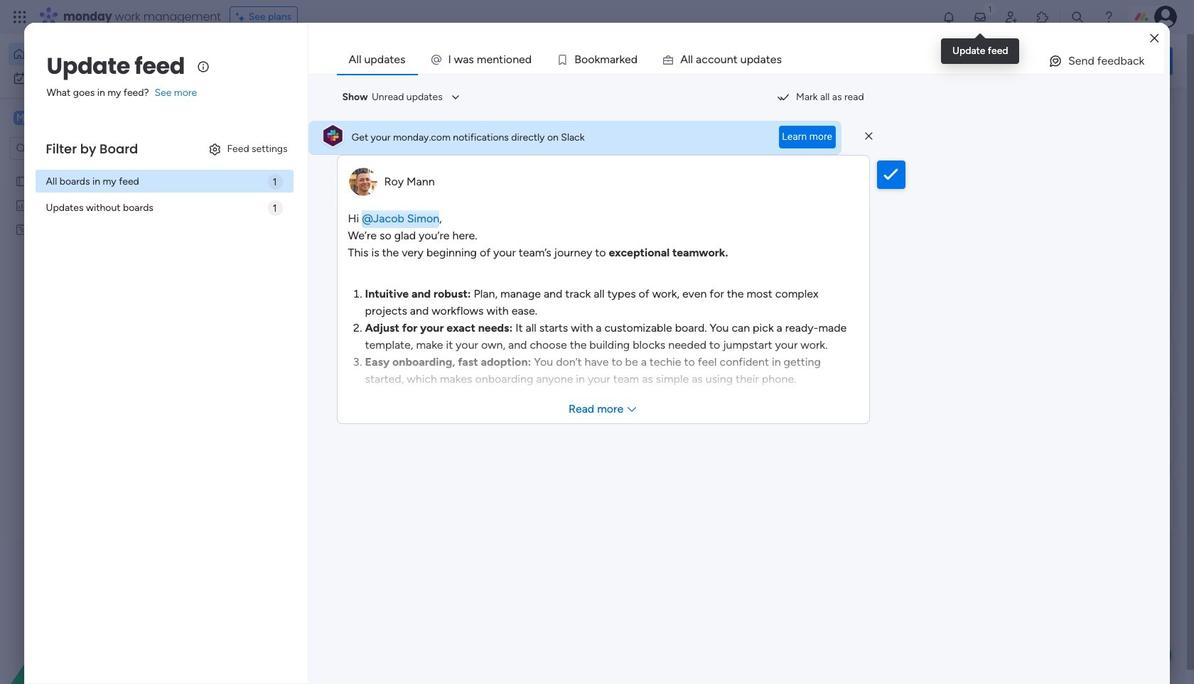 Task type: vqa. For each thing, say whether or not it's contained in the screenshot.
Search icon
no



Task type: describe. For each thing, give the bounding box(es) containing it.
contact sales element
[[960, 476, 1173, 533]]

dapulse x slim image
[[865, 130, 873, 143]]

close image
[[1151, 33, 1159, 44]]

invite members image
[[1005, 10, 1019, 24]]

help center element
[[960, 408, 1173, 465]]

search everything image
[[1071, 10, 1085, 24]]

public dashboard image
[[470, 259, 486, 275]]

jacob simon image
[[1155, 6, 1177, 28]]

v2 user feedback image
[[971, 53, 982, 69]]

monday marketplace image
[[1036, 10, 1050, 24]]

1 horizontal spatial lottie animation element
[[558, 34, 957, 88]]

1 element
[[363, 338, 380, 355]]

select product image
[[13, 10, 27, 24]]

see plans image
[[236, 9, 249, 25]]

1 vertical spatial lottie animation image
[[0, 541, 181, 685]]



Task type: locate. For each thing, give the bounding box(es) containing it.
1 vertical spatial lottie animation element
[[0, 541, 181, 685]]

0 vertical spatial public board image
[[15, 174, 28, 188]]

help image
[[1102, 10, 1116, 24]]

1 image
[[984, 1, 997, 17]]

1 vertical spatial public board image
[[702, 259, 718, 275]]

option
[[9, 43, 173, 65], [9, 67, 173, 90], [0, 168, 181, 171]]

1 horizontal spatial public board image
[[702, 259, 718, 275]]

component image
[[470, 282, 483, 295], [702, 282, 715, 295]]

1 horizontal spatial add to favorites image
[[654, 260, 668, 274]]

0 vertical spatial option
[[9, 43, 173, 65]]

2 component image from the left
[[702, 282, 715, 295]]

0 horizontal spatial lottie animation image
[[0, 541, 181, 685]]

v2 bolt switch image
[[1082, 53, 1090, 69]]

getting started element
[[960, 339, 1173, 396]]

1 component image from the left
[[470, 282, 483, 295]]

tab list
[[337, 46, 1165, 74]]

1 add to favorites image from the left
[[422, 260, 436, 274]]

1 horizontal spatial lottie animation image
[[558, 34, 957, 88]]

add to favorites image
[[422, 260, 436, 274], [654, 260, 668, 274]]

public board image
[[15, 174, 28, 188], [702, 259, 718, 275]]

1 horizontal spatial component image
[[702, 282, 715, 295]]

1 vertical spatial option
[[9, 67, 173, 90]]

tab
[[337, 46, 418, 74]]

workspace selection element
[[14, 109, 119, 128]]

public dashboard image
[[15, 198, 28, 212]]

update feed image
[[973, 10, 987, 24]]

quick search results list box
[[220, 133, 926, 321]]

0 horizontal spatial component image
[[470, 282, 483, 295]]

give feedback image
[[1049, 54, 1063, 68]]

lottie animation element
[[558, 34, 957, 88], [0, 541, 181, 685]]

Search in workspace field
[[30, 140, 119, 157]]

workspace image
[[14, 110, 28, 126]]

2 add to favorites image from the left
[[654, 260, 668, 274]]

2 vertical spatial option
[[0, 168, 181, 171]]

0 horizontal spatial lottie animation element
[[0, 541, 181, 685]]

0 horizontal spatial public board image
[[15, 174, 28, 188]]

lottie animation image
[[558, 34, 957, 88], [0, 541, 181, 685]]

0 vertical spatial lottie animation image
[[558, 34, 957, 88]]

0 horizontal spatial add to favorites image
[[422, 260, 436, 274]]

0 vertical spatial lottie animation element
[[558, 34, 957, 88]]

notifications image
[[942, 10, 956, 24]]

list box
[[0, 166, 181, 433]]



